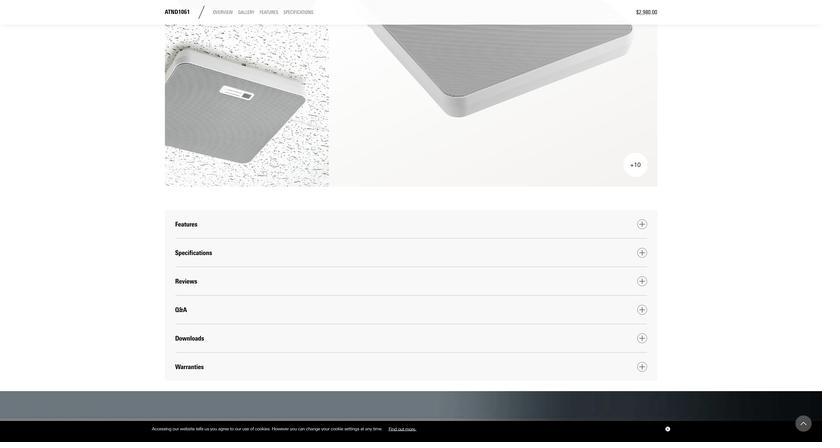 Task type: describe. For each thing, give the bounding box(es) containing it.
divider line image
[[195, 6, 208, 19]]

2 you from the left
[[290, 427, 297, 432]]

1 you from the left
[[210, 427, 217, 432]]

accessing our website tells us you agree to our use of cookies. however you can change your cookie settings at any time.
[[152, 427, 384, 432]]

any
[[365, 427, 372, 432]]

cookie
[[331, 427, 344, 432]]

out
[[398, 427, 404, 432]]

settings
[[345, 427, 360, 432]]

$2,980.00
[[637, 9, 658, 16]]

cookies.
[[255, 427, 271, 432]]

2 our from the left
[[235, 427, 241, 432]]

change
[[306, 427, 320, 432]]

accessing
[[152, 427, 172, 432]]

find
[[389, 427, 397, 432]]

overview
[[213, 9, 233, 15]]

of
[[250, 427, 254, 432]]

however
[[272, 427, 289, 432]]

to
[[230, 427, 234, 432]]

website
[[180, 427, 195, 432]]

1 vertical spatial specifications
[[175, 249, 212, 257]]

atnd1061
[[165, 9, 190, 16]]

plus image for features
[[640, 221, 646, 227]]

plus image for downloads
[[640, 336, 646, 341]]

plus image for specifications
[[640, 250, 646, 256]]

1 horizontal spatial features
[[260, 9, 279, 15]]

use
[[243, 427, 249, 432]]



Task type: vqa. For each thing, say whether or not it's contained in the screenshot.
"ATND1061"
yes



Task type: locate. For each thing, give the bounding box(es) containing it.
0 horizontal spatial you
[[210, 427, 217, 432]]

cross image
[[667, 428, 669, 431]]

features
[[260, 9, 279, 15], [175, 220, 198, 228]]

plus image for warranties
[[640, 364, 646, 370]]

plus image
[[640, 221, 646, 227], [640, 250, 646, 256], [640, 336, 646, 341], [640, 364, 646, 370]]

agree
[[218, 427, 229, 432]]

you right us
[[210, 427, 217, 432]]

you left can
[[290, 427, 297, 432]]

q&a
[[175, 306, 187, 314]]

plus image for reviews
[[640, 279, 646, 284]]

tells
[[196, 427, 204, 432]]

time.
[[373, 427, 383, 432]]

1 vertical spatial plus image
[[640, 307, 646, 313]]

1 plus image from the top
[[640, 221, 646, 227]]

you
[[210, 427, 217, 432], [290, 427, 297, 432]]

arrow up image
[[801, 421, 807, 427]]

1 horizontal spatial you
[[290, 427, 297, 432]]

1 horizontal spatial our
[[235, 427, 241, 432]]

our left website
[[173, 427, 179, 432]]

our right to
[[235, 427, 241, 432]]

find out more.
[[389, 427, 417, 432]]

warranties
[[175, 363, 204, 371]]

our
[[173, 427, 179, 432], [235, 427, 241, 432]]

0 vertical spatial features
[[260, 9, 279, 15]]

0 horizontal spatial features
[[175, 220, 198, 228]]

find out more. link
[[384, 424, 422, 434]]

4 plus image from the top
[[640, 364, 646, 370]]

us
[[205, 427, 209, 432]]

2 plus image from the top
[[640, 307, 646, 313]]

product photo image
[[165, 0, 329, 23], [329, 0, 658, 187], [165, 23, 329, 187]]

reviews
[[175, 278, 197, 285]]

plus image for q&a
[[640, 307, 646, 313]]

2 plus image from the top
[[640, 250, 646, 256]]

plus image
[[640, 279, 646, 284], [640, 307, 646, 313]]

0 vertical spatial specifications
[[284, 9, 314, 15]]

1 vertical spatial features
[[175, 220, 198, 228]]

can
[[298, 427, 305, 432]]

gallery
[[238, 9, 255, 15]]

your
[[322, 427, 330, 432]]

downloads
[[175, 335, 204, 342]]

3 plus image from the top
[[640, 336, 646, 341]]

specifications
[[284, 9, 314, 15], [175, 249, 212, 257]]

at
[[361, 427, 364, 432]]

0 horizontal spatial specifications
[[175, 249, 212, 257]]

1 horizontal spatial specifications
[[284, 9, 314, 15]]

more.
[[406, 427, 417, 432]]

0 vertical spatial plus image
[[640, 279, 646, 284]]

0 horizontal spatial our
[[173, 427, 179, 432]]

1 our from the left
[[173, 427, 179, 432]]

1 plus image from the top
[[640, 279, 646, 284]]



